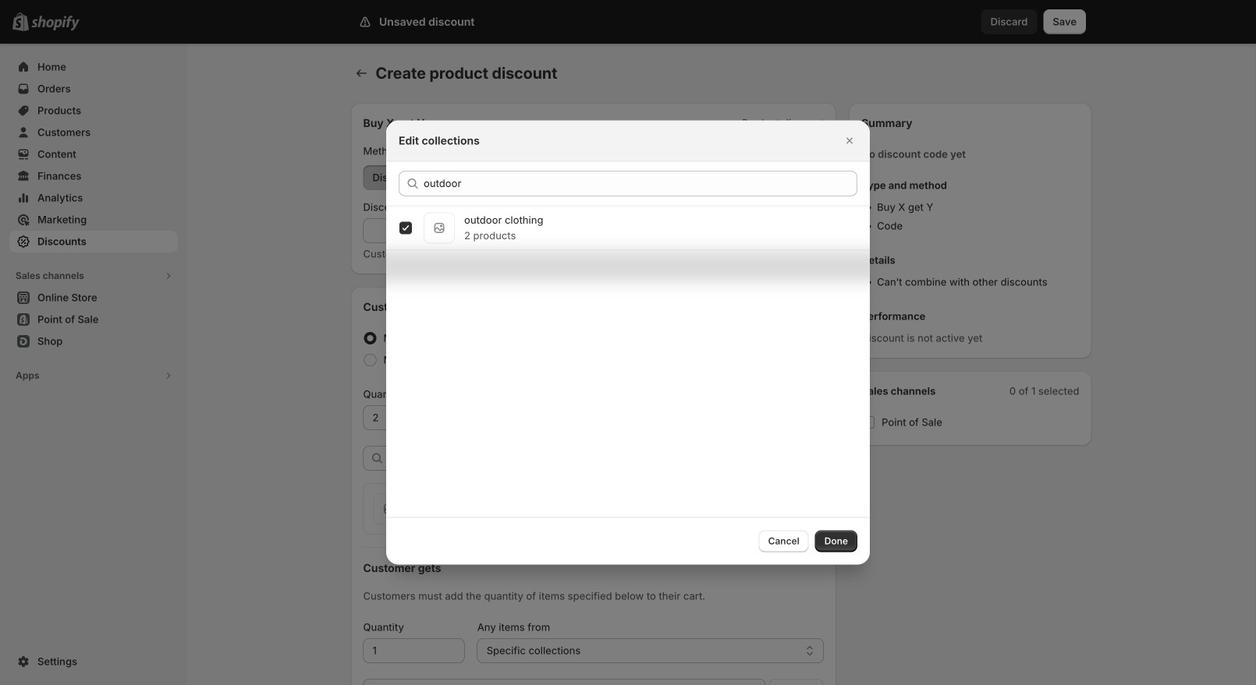 Task type: vqa. For each thing, say whether or not it's contained in the screenshot.
Search collections TEXT BOX
yes



Task type: describe. For each thing, give the bounding box(es) containing it.
Search collections text field
[[424, 171, 858, 196]]



Task type: locate. For each thing, give the bounding box(es) containing it.
dialog
[[0, 121, 1256, 565]]

shopify image
[[31, 15, 80, 31]]



